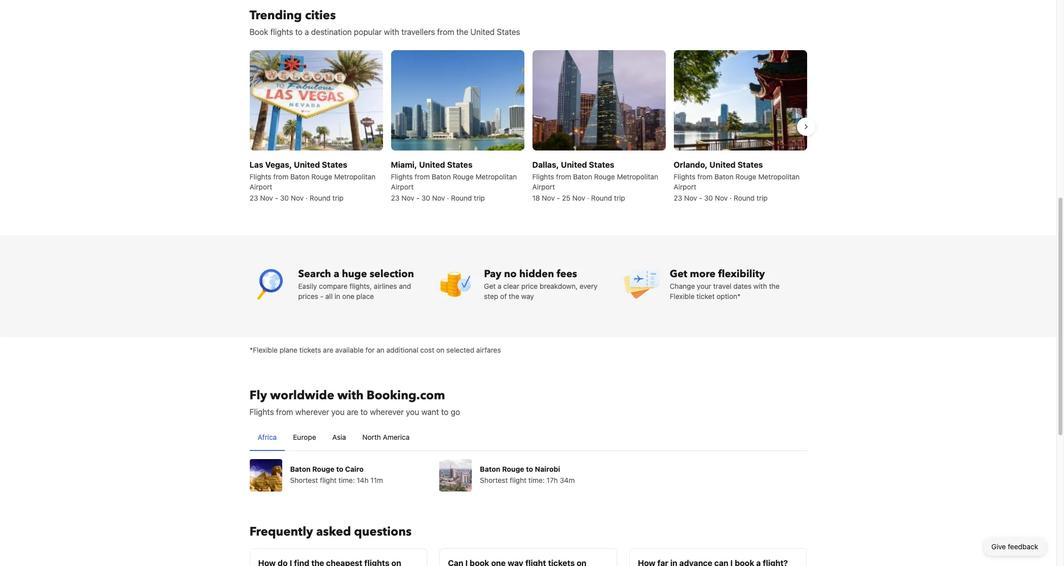 Task type: vqa. For each thing, say whether or not it's contained in the screenshot.
METROPOLITAN inside The "Dallas, United States Flights From Baton Rouge Metropolitan Airport 18 Nov - 25 Nov · Round Trip"
yes



Task type: locate. For each thing, give the bounding box(es) containing it.
asked
[[316, 524, 351, 540]]

- for miami,
[[417, 193, 420, 202]]

3 round from the left
[[592, 193, 613, 202]]

orlando, united states image
[[674, 50, 808, 150]]

with inside trending cities book flights to a destination popular with travellers from the united states
[[384, 28, 400, 37]]

2 time: from the left
[[529, 476, 545, 485]]

booking.com
[[367, 387, 445, 404]]

4 trip from the left
[[757, 193, 768, 202]]

2 horizontal spatial 23
[[674, 193, 683, 202]]

0 horizontal spatial shortest
[[290, 476, 318, 485]]

2 shortest from the left
[[480, 476, 508, 485]]

nairobi
[[535, 465, 561, 473]]

1 vertical spatial get
[[484, 282, 496, 290]]

united
[[471, 28, 495, 37], [294, 160, 320, 169], [419, 160, 446, 169], [561, 160, 587, 169], [710, 160, 736, 169]]

flights inside orlando, united states flights from baton rouge metropolitan airport 23 nov - 30 nov · round trip
[[674, 172, 696, 181]]

cairo
[[345, 465, 364, 473]]

from
[[438, 28, 455, 37], [273, 172, 289, 181], [415, 172, 430, 181], [556, 172, 572, 181], [698, 172, 713, 181], [276, 407, 293, 417]]

get up change
[[670, 267, 688, 281]]

1 horizontal spatial a
[[334, 267, 340, 281]]

with right dates at the right
[[754, 282, 768, 290]]

34m
[[560, 476, 575, 485]]

give feedback
[[992, 543, 1039, 551]]

of
[[501, 292, 507, 300]]

to left nairobi
[[526, 465, 534, 473]]

states inside miami, united states flights from baton rouge metropolitan airport 23 nov - 30 nov · round trip
[[447, 160, 473, 169]]

go
[[451, 407, 460, 417]]

metropolitan inside orlando, united states flights from baton rouge metropolitan airport 23 nov - 30 nov · round trip
[[759, 172, 800, 181]]

flight inside baton rouge to cairo shortest flight time: 14h 11m
[[320, 476, 337, 485]]

0 vertical spatial a
[[305, 28, 309, 37]]

0 horizontal spatial a
[[305, 28, 309, 37]]

- inside miami, united states flights from baton rouge metropolitan airport 23 nov - 30 nov · round trip
[[417, 193, 420, 202]]

africa
[[258, 433, 277, 441]]

·
[[306, 193, 308, 202], [447, 193, 449, 202], [588, 193, 590, 202], [730, 193, 732, 202]]

2 horizontal spatial with
[[754, 282, 768, 290]]

· inside miami, united states flights from baton rouge metropolitan airport 23 nov - 30 nov · round trip
[[447, 193, 449, 202]]

from down miami,
[[415, 172, 430, 181]]

flights down las
[[250, 172, 272, 181]]

flight
[[320, 476, 337, 485], [510, 476, 527, 485]]

from inside fly worldwide with booking.com flights from wherever you are to wherever you want to go
[[276, 407, 293, 417]]

2 nov from the left
[[291, 193, 304, 202]]

1 horizontal spatial flight
[[510, 476, 527, 485]]

metropolitan inside las vegas, united states flights from baton rouge metropolitan airport 23 nov - 30 nov · round trip
[[334, 172, 376, 181]]

- down orlando,
[[700, 193, 703, 202]]

from right travellers
[[438, 28, 455, 37]]

4 metropolitan from the left
[[759, 172, 800, 181]]

25
[[562, 193, 571, 202]]

baton inside orlando, united states flights from baton rouge metropolitan airport 23 nov - 30 nov · round trip
[[715, 172, 734, 181]]

shortest right baton rouge to nairobi image
[[480, 476, 508, 485]]

time: inside baton rouge to nairobi shortest flight time: 17h 34m
[[529, 476, 545, 485]]

· for miami, united states
[[447, 193, 449, 202]]

you up the asia
[[332, 407, 345, 417]]

change
[[670, 282, 696, 290]]

the right travellers
[[457, 28, 469, 37]]

- inside dallas, united states flights from baton rouge metropolitan airport 18 nov - 25 nov · round trip
[[557, 193, 560, 202]]

*flexible
[[250, 346, 278, 354]]

baton rouge to nairobi image
[[440, 459, 472, 492]]

3 · from the left
[[588, 193, 590, 202]]

- inside las vegas, united states flights from baton rouge metropolitan airport 23 nov - 30 nov · round trip
[[275, 193, 278, 202]]

are
[[323, 346, 334, 354], [347, 407, 359, 417]]

2 trip from the left
[[474, 193, 485, 202]]

tab list
[[250, 424, 808, 452]]

1 30 from the left
[[280, 193, 289, 202]]

30 for miami, united states
[[422, 193, 431, 202]]

time: inside baton rouge to cairo shortest flight time: 14h 11m
[[339, 476, 355, 485]]

0 horizontal spatial flight
[[320, 476, 337, 485]]

to up north
[[361, 407, 368, 417]]

to left cairo
[[336, 465, 344, 473]]

4 round from the left
[[734, 193, 755, 202]]

the right dates at the right
[[770, 282, 780, 290]]

a up compare
[[334, 267, 340, 281]]

north
[[363, 433, 381, 441]]

from down vegas,
[[273, 172, 289, 181]]

to
[[295, 28, 303, 37], [361, 407, 368, 417], [442, 407, 449, 417], [336, 465, 344, 473], [526, 465, 534, 473]]

30 inside miami, united states flights from baton rouge metropolitan airport 23 nov - 30 nov · round trip
[[422, 193, 431, 202]]

airport inside orlando, united states flights from baton rouge metropolitan airport 23 nov - 30 nov · round trip
[[674, 182, 697, 191]]

3 trip from the left
[[615, 193, 626, 202]]

clear
[[504, 282, 520, 290]]

metropolitan
[[334, 172, 376, 181], [476, 172, 517, 181], [617, 172, 659, 181], [759, 172, 800, 181]]

7 nov from the left
[[685, 193, 698, 202]]

· inside orlando, united states flights from baton rouge metropolitan airport 23 nov - 30 nov · round trip
[[730, 193, 732, 202]]

round inside las vegas, united states flights from baton rouge metropolitan airport 23 nov - 30 nov · round trip
[[310, 193, 331, 202]]

get
[[670, 267, 688, 281], [484, 282, 496, 290]]

no
[[504, 267, 517, 281]]

2 horizontal spatial the
[[770, 282, 780, 290]]

23 inside miami, united states flights from baton rouge metropolitan airport 23 nov - 30 nov · round trip
[[391, 193, 400, 202]]

flights
[[250, 172, 272, 181], [391, 172, 413, 181], [533, 172, 555, 181], [674, 172, 696, 181], [250, 407, 274, 417]]

metropolitan for dallas,
[[617, 172, 659, 181]]

2 metropolitan from the left
[[476, 172, 517, 181]]

a inside pay no hidden fees get a clear price breakdown, every step of the way
[[498, 282, 502, 290]]

airport up '18'
[[533, 182, 555, 191]]

1 time: from the left
[[339, 476, 355, 485]]

flights down orlando,
[[674, 172, 696, 181]]

a inside trending cities book flights to a destination popular with travellers from the united states
[[305, 28, 309, 37]]

- inside orlando, united states flights from baton rouge metropolitan airport 23 nov - 30 nov · round trip
[[700, 193, 703, 202]]

united inside trending cities book flights to a destination popular with travellers from the united states
[[471, 28, 495, 37]]

1 trip from the left
[[333, 193, 344, 202]]

time: down cairo
[[339, 476, 355, 485]]

5 nov from the left
[[542, 193, 555, 202]]

3 30 from the left
[[705, 193, 714, 202]]

metropolitan inside dallas, united states flights from baton rouge metropolitan airport 18 nov - 25 nov · round trip
[[617, 172, 659, 181]]

1 airport from the left
[[250, 182, 272, 191]]

trip for miami, united states
[[474, 193, 485, 202]]

1 horizontal spatial wherever
[[370, 407, 404, 417]]

states inside las vegas, united states flights from baton rouge metropolitan airport 23 nov - 30 nov · round trip
[[322, 160, 348, 169]]

from up the 25
[[556, 172, 572, 181]]

0 vertical spatial are
[[323, 346, 334, 354]]

from down orlando,
[[698, 172, 713, 181]]

- down miami,
[[417, 193, 420, 202]]

flights down miami,
[[391, 172, 413, 181]]

1 horizontal spatial the
[[509, 292, 520, 300]]

2 · from the left
[[447, 193, 449, 202]]

round inside orlando, united states flights from baton rouge metropolitan airport 23 nov - 30 nov · round trip
[[734, 193, 755, 202]]

your
[[697, 282, 712, 290]]

23 down orlando,
[[674, 193, 683, 202]]

2 round from the left
[[451, 193, 472, 202]]

frequently
[[250, 524, 313, 540]]

23 for orlando, united states
[[674, 193, 683, 202]]

to left go
[[442, 407, 449, 417]]

united inside dallas, united states flights from baton rouge metropolitan airport 18 nov - 25 nov · round trip
[[561, 160, 587, 169]]

additional
[[387, 346, 419, 354]]

30 inside orlando, united states flights from baton rouge metropolitan airport 23 nov - 30 nov · round trip
[[705, 193, 714, 202]]

a down the cities
[[305, 28, 309, 37]]

popular
[[354, 28, 382, 37]]

rouge inside miami, united states flights from baton rouge metropolitan airport 23 nov - 30 nov · round trip
[[453, 172, 474, 181]]

- for dallas,
[[557, 193, 560, 202]]

· inside dallas, united states flights from baton rouge metropolitan airport 18 nov - 25 nov · round trip
[[588, 193, 590, 202]]

round for miami, united states
[[451, 193, 472, 202]]

round inside miami, united states flights from baton rouge metropolitan airport 23 nov - 30 nov · round trip
[[451, 193, 472, 202]]

airport inside las vegas, united states flights from baton rouge metropolitan airport 23 nov - 30 nov · round trip
[[250, 182, 272, 191]]

30 inside las vegas, united states flights from baton rouge metropolitan airport 23 nov - 30 nov · round trip
[[280, 193, 289, 202]]

1 · from the left
[[306, 193, 308, 202]]

3 metropolitan from the left
[[617, 172, 659, 181]]

2 30 from the left
[[422, 193, 431, 202]]

rouge inside dallas, united states flights from baton rouge metropolitan airport 18 nov - 25 nov · round trip
[[595, 172, 615, 181]]

flights inside miami, united states flights from baton rouge metropolitan airport 23 nov - 30 nov · round trip
[[391, 172, 413, 181]]

flight left 14h
[[320, 476, 337, 485]]

trip inside orlando, united states flights from baton rouge metropolitan airport 23 nov - 30 nov · round trip
[[757, 193, 768, 202]]

with up the asia
[[338, 387, 364, 404]]

1 vertical spatial a
[[334, 267, 340, 281]]

available
[[336, 346, 364, 354]]

baton inside miami, united states flights from baton rouge metropolitan airport 23 nov - 30 nov · round trip
[[432, 172, 451, 181]]

time: down nairobi
[[529, 476, 545, 485]]

round
[[310, 193, 331, 202], [451, 193, 472, 202], [592, 193, 613, 202], [734, 193, 755, 202]]

a up of
[[498, 282, 502, 290]]

dallas, united states flights from baton rouge metropolitan airport 18 nov - 25 nov · round trip
[[533, 160, 659, 202]]

baton inside baton rouge to cairo shortest flight time: 14h 11m
[[290, 465, 311, 473]]

1 metropolitan from the left
[[334, 172, 376, 181]]

flight left 17h
[[510, 476, 527, 485]]

0 horizontal spatial with
[[338, 387, 364, 404]]

travel
[[714, 282, 732, 290]]

you left the want
[[406, 407, 420, 417]]

to inside baton rouge to cairo shortest flight time: 14h 11m
[[336, 465, 344, 473]]

fly worldwide with booking.com flights from wherever you are to wherever you want to go
[[250, 387, 460, 417]]

23 down las
[[250, 193, 258, 202]]

0 horizontal spatial get
[[484, 282, 496, 290]]

and
[[399, 282, 411, 290]]

the
[[457, 28, 469, 37], [770, 282, 780, 290], [509, 292, 520, 300]]

2 vertical spatial a
[[498, 282, 502, 290]]

states inside orlando, united states flights from baton rouge metropolitan airport 23 nov - 30 nov · round trip
[[738, 160, 764, 169]]

states for orlando, united states
[[738, 160, 764, 169]]

flights down dallas,
[[533, 172, 555, 181]]

0 horizontal spatial wherever
[[296, 407, 329, 417]]

all
[[326, 292, 333, 300]]

asia
[[333, 433, 346, 441]]

wherever down the booking.com
[[370, 407, 404, 417]]

1 23 from the left
[[250, 193, 258, 202]]

united for orlando, united states
[[710, 160, 736, 169]]

shortest
[[290, 476, 318, 485], [480, 476, 508, 485]]

shortest for baton rouge to nairobi shortest flight time: 17h 34m
[[480, 476, 508, 485]]

shortest inside baton rouge to cairo shortest flight time: 14h 11m
[[290, 476, 318, 485]]

miami, united states image
[[391, 50, 525, 150]]

1 flight from the left
[[320, 476, 337, 485]]

round inside dallas, united states flights from baton rouge metropolitan airport 18 nov - 25 nov · round trip
[[592, 193, 613, 202]]

2 flight from the left
[[510, 476, 527, 485]]

0 vertical spatial with
[[384, 28, 400, 37]]

airport for orlando,
[[674, 182, 697, 191]]

2 horizontal spatial a
[[498, 282, 502, 290]]

1 horizontal spatial get
[[670, 267, 688, 281]]

0 horizontal spatial you
[[332, 407, 345, 417]]

easily
[[298, 282, 317, 290]]

united inside miami, united states flights from baton rouge metropolitan airport 23 nov - 30 nov · round trip
[[419, 160, 446, 169]]

las vegas, united states image
[[250, 50, 383, 150]]

airport down las
[[250, 182, 272, 191]]

0 horizontal spatial 30
[[280, 193, 289, 202]]

region
[[242, 46, 816, 207]]

1 vertical spatial with
[[754, 282, 768, 290]]

with right popular
[[384, 28, 400, 37]]

metropolitan inside miami, united states flights from baton rouge metropolitan airport 23 nov - 30 nov · round trip
[[476, 172, 517, 181]]

2 vertical spatial the
[[509, 292, 520, 300]]

shortest right baton rouge to cairo image
[[290, 476, 318, 485]]

- down vegas,
[[275, 193, 278, 202]]

are right tickets
[[323, 346, 334, 354]]

baton
[[291, 172, 310, 181], [432, 172, 451, 181], [574, 172, 593, 181], [715, 172, 734, 181], [290, 465, 311, 473], [480, 465, 501, 473]]

flight inside baton rouge to nairobi shortest flight time: 17h 34m
[[510, 476, 527, 485]]

2 vertical spatial with
[[338, 387, 364, 404]]

united inside orlando, united states flights from baton rouge metropolitan airport 23 nov - 30 nov · round trip
[[710, 160, 736, 169]]

shortest inside baton rouge to nairobi shortest flight time: 17h 34m
[[480, 476, 508, 485]]

1 horizontal spatial time:
[[529, 476, 545, 485]]

1 round from the left
[[310, 193, 331, 202]]

2 23 from the left
[[391, 193, 400, 202]]

from inside orlando, united states flights from baton rouge metropolitan airport 23 nov - 30 nov · round trip
[[698, 172, 713, 181]]

1 horizontal spatial you
[[406, 407, 420, 417]]

2 airport from the left
[[391, 182, 414, 191]]

baton rouge to nairobi shortest flight time: 17h 34m
[[480, 465, 575, 485]]

metropolitan for orlando,
[[759, 172, 800, 181]]

the down clear at the left of page
[[509, 292, 520, 300]]

states inside dallas, united states flights from baton rouge metropolitan airport 18 nov - 25 nov · round trip
[[589, 160, 615, 169]]

1 horizontal spatial with
[[384, 28, 400, 37]]

hidden
[[520, 267, 555, 281]]

trending cities book flights to a destination popular with travellers from the united states
[[250, 7, 521, 37]]

23 down miami,
[[391, 193, 400, 202]]

1 horizontal spatial 30
[[422, 193, 431, 202]]

baton inside baton rouge to nairobi shortest flight time: 17h 34m
[[480, 465, 501, 473]]

- inside search a huge selection easily compare flights, airlines and prices - all in one place
[[320, 292, 324, 300]]

2 horizontal spatial 30
[[705, 193, 714, 202]]

0 vertical spatial the
[[457, 28, 469, 37]]

are inside fly worldwide with booking.com flights from wherever you are to wherever you want to go
[[347, 407, 359, 417]]

airport inside dallas, united states flights from baton rouge metropolitan airport 18 nov - 25 nov · round trip
[[533, 182, 555, 191]]

11m
[[371, 476, 383, 485]]

the inside get more flexibility change your travel dates with the flexible ticket option*
[[770, 282, 780, 290]]

shortest for baton rouge to cairo shortest flight time: 14h 11m
[[290, 476, 318, 485]]

1 horizontal spatial shortest
[[480, 476, 508, 485]]

airport down miami,
[[391, 182, 414, 191]]

23 inside orlando, united states flights from baton rouge metropolitan airport 23 nov - 30 nov · round trip
[[674, 193, 683, 202]]

on
[[437, 346, 445, 354]]

0 horizontal spatial 23
[[250, 193, 258, 202]]

1 horizontal spatial are
[[347, 407, 359, 417]]

step
[[484, 292, 499, 300]]

states for miami, united states
[[447, 160, 473, 169]]

cities
[[305, 7, 336, 24]]

-
[[275, 193, 278, 202], [417, 193, 420, 202], [557, 193, 560, 202], [700, 193, 703, 202], [320, 292, 324, 300]]

the inside pay no hidden fees get a clear price breakdown, every step of the way
[[509, 292, 520, 300]]

trip inside miami, united states flights from baton rouge metropolitan airport 23 nov - 30 nov · round trip
[[474, 193, 485, 202]]

trip
[[333, 193, 344, 202], [474, 193, 485, 202], [615, 193, 626, 202], [757, 193, 768, 202]]

get up step
[[484, 282, 496, 290]]

pay no hidden fees get a clear price breakdown, every step of the way
[[484, 267, 598, 300]]

airport inside miami, united states flights from baton rouge metropolitan airport 23 nov - 30 nov · round trip
[[391, 182, 414, 191]]

0 horizontal spatial time:
[[339, 476, 355, 485]]

wherever down 'worldwide'
[[296, 407, 329, 417]]

1 horizontal spatial 23
[[391, 193, 400, 202]]

- for orlando,
[[700, 193, 703, 202]]

- left all
[[320, 292, 324, 300]]

one
[[343, 292, 355, 300]]

give feedback button
[[984, 538, 1047, 556]]

get more flexibility change your travel dates with the flexible ticket option*
[[670, 267, 780, 300]]

1 vertical spatial are
[[347, 407, 359, 417]]

6 nov from the left
[[573, 193, 586, 202]]

to right flights
[[295, 28, 303, 37]]

1 vertical spatial the
[[770, 282, 780, 290]]

from down 'worldwide'
[[276, 407, 293, 417]]

flights inside dallas, united states flights from baton rouge metropolitan airport 18 nov - 25 nov · round trip
[[533, 172, 555, 181]]

4 · from the left
[[730, 193, 732, 202]]

23
[[250, 193, 258, 202], [391, 193, 400, 202], [674, 193, 683, 202]]

states
[[497, 28, 521, 37], [322, 160, 348, 169], [447, 160, 473, 169], [589, 160, 615, 169], [738, 160, 764, 169]]

get inside pay no hidden fees get a clear price breakdown, every step of the way
[[484, 282, 496, 290]]

3 23 from the left
[[674, 193, 683, 202]]

united inside las vegas, united states flights from baton rouge metropolitan airport 23 nov - 30 nov · round trip
[[294, 160, 320, 169]]

nov
[[260, 193, 273, 202], [291, 193, 304, 202], [402, 193, 415, 202], [433, 193, 445, 202], [542, 193, 555, 202], [573, 193, 586, 202], [685, 193, 698, 202], [715, 193, 728, 202]]

1 shortest from the left
[[290, 476, 318, 485]]

trending
[[250, 7, 302, 24]]

rouge inside baton rouge to cairo shortest flight time: 14h 11m
[[313, 465, 335, 473]]

0 vertical spatial get
[[670, 267, 688, 281]]

airport for miami,
[[391, 182, 414, 191]]

want
[[422, 407, 439, 417]]

· inside las vegas, united states flights from baton rouge metropolitan airport 23 nov - 30 nov · round trip
[[306, 193, 308, 202]]

4 airport from the left
[[674, 182, 697, 191]]

airport down orlando,
[[674, 182, 697, 191]]

flights down fly
[[250, 407, 274, 417]]

- left the 25
[[557, 193, 560, 202]]

are up asia button
[[347, 407, 359, 417]]

3 airport from the left
[[533, 182, 555, 191]]

selection
[[370, 267, 414, 281]]

17h
[[547, 476, 558, 485]]

fees
[[557, 267, 578, 281]]

23 inside las vegas, united states flights from baton rouge metropolitan airport 23 nov - 30 nov · round trip
[[250, 193, 258, 202]]

rouge inside baton rouge to nairobi shortest flight time: 17h 34m
[[503, 465, 525, 473]]

a
[[305, 28, 309, 37], [334, 267, 340, 281], [498, 282, 502, 290]]

0 horizontal spatial the
[[457, 28, 469, 37]]

trip inside dallas, united states flights from baton rouge metropolitan airport 18 nov - 25 nov · round trip
[[615, 193, 626, 202]]

search a huge selection easily compare flights, airlines and prices - all in one place
[[298, 267, 414, 300]]



Task type: describe. For each thing, give the bounding box(es) containing it.
trip for dallas, united states
[[615, 193, 626, 202]]

place
[[357, 292, 374, 300]]

baton inside las vegas, united states flights from baton rouge metropolitan airport 23 nov - 30 nov · round trip
[[291, 172, 310, 181]]

flight for nairobi
[[510, 476, 527, 485]]

option*
[[717, 292, 741, 300]]

flights for orlando,
[[674, 172, 696, 181]]

tab list containing africa
[[250, 424, 808, 452]]

pay
[[484, 267, 502, 281]]

round for dallas, united states
[[592, 193, 613, 202]]

for
[[366, 346, 375, 354]]

to inside baton rouge to nairobi shortest flight time: 17h 34m
[[526, 465, 534, 473]]

18
[[533, 193, 540, 202]]

flights for miami,
[[391, 172, 413, 181]]

las vegas, united states flights from baton rouge metropolitan airport 23 nov - 30 nov · round trip
[[250, 160, 376, 202]]

questions
[[354, 524, 412, 540]]

from inside las vegas, united states flights from baton rouge metropolitan airport 23 nov - 30 nov · round trip
[[273, 172, 289, 181]]

3 nov from the left
[[402, 193, 415, 202]]

dates
[[734, 282, 752, 290]]

europe button
[[285, 424, 324, 451]]

from inside trending cities book flights to a destination popular with travellers from the united states
[[438, 28, 455, 37]]

get inside get more flexibility change your travel dates with the flexible ticket option*
[[670, 267, 688, 281]]

to inside trending cities book flights to a destination popular with travellers from the united states
[[295, 28, 303, 37]]

united for miami, united states
[[419, 160, 446, 169]]

dallas, united states image
[[533, 50, 666, 150]]

united for dallas, united states
[[561, 160, 587, 169]]

14h
[[357, 476, 369, 485]]

airlines
[[374, 282, 397, 290]]

metropolitan for miami,
[[476, 172, 517, 181]]

rouge inside las vegas, united states flights from baton rouge metropolitan airport 23 nov - 30 nov · round trip
[[312, 172, 333, 181]]

round for orlando, united states
[[734, 193, 755, 202]]

states for dallas, united states
[[589, 160, 615, 169]]

· for orlando, united states
[[730, 193, 732, 202]]

flexibility
[[719, 267, 766, 281]]

book
[[250, 28, 268, 37]]

flights for dallas,
[[533, 172, 555, 181]]

airport for dallas,
[[533, 182, 555, 191]]

compare
[[319, 282, 348, 290]]

travellers
[[402, 28, 435, 37]]

1 nov from the left
[[260, 193, 273, 202]]

*flexible plane tickets are available for an additional cost on selected airfares
[[250, 346, 501, 354]]

flights inside fly worldwide with booking.com flights from wherever you are to wherever you want to go
[[250, 407, 274, 417]]

· for dallas, united states
[[588, 193, 590, 202]]

from inside dallas, united states flights from baton rouge metropolitan airport 18 nov - 25 nov · round trip
[[556, 172, 572, 181]]

23 for miami, united states
[[391, 193, 400, 202]]

price
[[522, 282, 538, 290]]

ticket
[[697, 292, 715, 300]]

worldwide
[[270, 387, 335, 404]]

vegas,
[[265, 160, 292, 169]]

the inside trending cities book flights to a destination popular with travellers from the united states
[[457, 28, 469, 37]]

1 wherever from the left
[[296, 407, 329, 417]]

breakdown,
[[540, 282, 578, 290]]

an
[[377, 346, 385, 354]]

baton rouge to cairo image
[[250, 459, 282, 492]]

africa button
[[250, 424, 285, 451]]

from inside miami, united states flights from baton rouge metropolitan airport 23 nov - 30 nov · round trip
[[415, 172, 430, 181]]

fly
[[250, 387, 267, 404]]

with inside get more flexibility change your travel dates with the flexible ticket option*
[[754, 282, 768, 290]]

with inside fly worldwide with booking.com flights from wherever you are to wherever you want to go
[[338, 387, 364, 404]]

orlando, united states flights from baton rouge metropolitan airport 23 nov - 30 nov · round trip
[[674, 160, 800, 202]]

trip for orlando, united states
[[757, 193, 768, 202]]

flights
[[271, 28, 293, 37]]

america
[[383, 433, 410, 441]]

flights inside las vegas, united states flights from baton rouge metropolitan airport 23 nov - 30 nov · round trip
[[250, 172, 272, 181]]

selected
[[447, 346, 475, 354]]

search
[[298, 267, 331, 281]]

every
[[580, 282, 598, 290]]

tickets
[[300, 346, 321, 354]]

4 nov from the left
[[433, 193, 445, 202]]

region containing las vegas, united states
[[242, 46, 816, 207]]

baton inside dallas, united states flights from baton rouge metropolitan airport 18 nov - 25 nov · round trip
[[574, 172, 593, 181]]

north america button
[[354, 424, 418, 451]]

orlando,
[[674, 160, 708, 169]]

cost
[[421, 346, 435, 354]]

a for trending
[[305, 28, 309, 37]]

europe
[[293, 433, 316, 441]]

time: for cairo
[[339, 476, 355, 485]]

way
[[522, 292, 534, 300]]

a inside search a huge selection easily compare flights, airlines and prices - all in one place
[[334, 267, 340, 281]]

8 nov from the left
[[715, 193, 728, 202]]

flights,
[[350, 282, 372, 290]]

states inside trending cities book flights to a destination popular with travellers from the united states
[[497, 28, 521, 37]]

baton rouge to cairo shortest flight time: 14h 11m
[[290, 465, 383, 485]]

rouge inside orlando, united states flights from baton rouge metropolitan airport 23 nov - 30 nov · round trip
[[736, 172, 757, 181]]

in
[[335, 292, 341, 300]]

time: for nairobi
[[529, 476, 545, 485]]

prices
[[298, 292, 319, 300]]

asia button
[[324, 424, 354, 451]]

flight for cairo
[[320, 476, 337, 485]]

miami,
[[391, 160, 417, 169]]

north america
[[363, 433, 410, 441]]

destination
[[311, 28, 352, 37]]

airfares
[[477, 346, 501, 354]]

flexible
[[670, 292, 695, 300]]

a for pay
[[498, 282, 502, 290]]

trip inside las vegas, united states flights from baton rouge metropolitan airport 23 nov - 30 nov · round trip
[[333, 193, 344, 202]]

2 you from the left
[[406, 407, 420, 417]]

2 wherever from the left
[[370, 407, 404, 417]]

las
[[250, 160, 263, 169]]

more
[[690, 267, 716, 281]]

frequently asked questions
[[250, 524, 412, 540]]

plane
[[280, 346, 298, 354]]

30 for orlando, united states
[[705, 193, 714, 202]]

give
[[992, 543, 1007, 551]]

huge
[[342, 267, 367, 281]]

dallas,
[[533, 160, 559, 169]]

0 horizontal spatial are
[[323, 346, 334, 354]]

miami, united states flights from baton rouge metropolitan airport 23 nov - 30 nov · round trip
[[391, 160, 517, 202]]

1 you from the left
[[332, 407, 345, 417]]

feedback
[[1009, 543, 1039, 551]]



